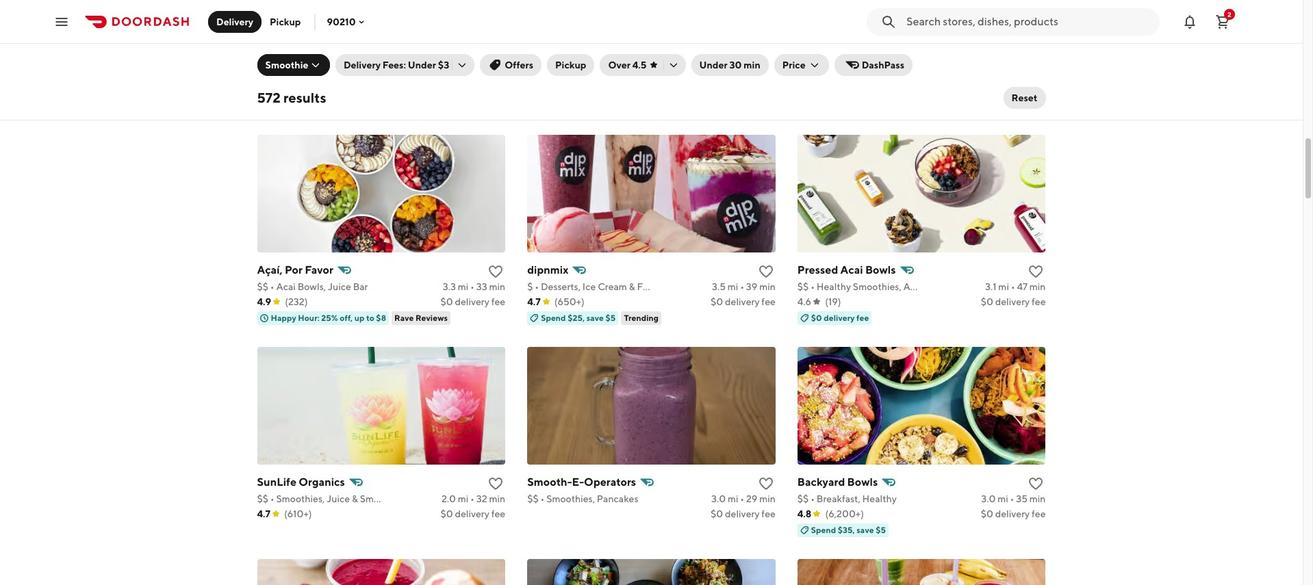 Task type: vqa. For each thing, say whether or not it's contained in the screenshot.
lettuce,
no



Task type: locate. For each thing, give the bounding box(es) containing it.
2.0
[[442, 494, 456, 505]]

$5 right $35,
[[876, 525, 886, 535]]

(610+)
[[284, 509, 312, 520]]

2 vertical spatial 4.7
[[257, 509, 271, 520]]

min right 29
[[760, 494, 776, 505]]

open menu image
[[53, 13, 70, 30]]

0 vertical spatial delivery
[[216, 16, 253, 27]]

0 vertical spatial save
[[587, 313, 604, 323]]

westmount
[[980, 51, 1041, 64]]

mi right 3.1
[[999, 281, 1010, 292]]

cream
[[598, 281, 627, 292]]

$​0 delivery fee down 3.5 mi • 39 min
[[711, 296, 776, 307]]

$​0 down 3.3
[[441, 296, 453, 307]]

$5 left trending
[[606, 313, 616, 323]]

mi right 2.6 in the top left of the page
[[458, 69, 468, 80]]

0 horizontal spatial delivery
[[216, 16, 253, 27]]

bowls, down favor
[[298, 281, 326, 292]]

2.6 mi • 42 min
[[442, 69, 506, 80]]

• down body
[[811, 69, 815, 80]]

over
[[609, 60, 631, 71]]

min for oakberry acai bowls & smoothies | silver lake
[[760, 69, 776, 80]]

3.0 left 35 on the bottom of page
[[982, 494, 996, 505]]

min for dipnmix
[[760, 281, 776, 292]]

delivery down westmount
[[996, 84, 1030, 95]]

min for backyard bowls
[[1030, 494, 1046, 505]]

1 vertical spatial save
[[857, 525, 874, 535]]

click to add this store to your saved list image up 2.0 mi • 32 min
[[488, 476, 504, 492]]

$$ inside body energy club - santa monica & westmount $$ • healthy, smoothies $​0 delivery fee
[[798, 69, 809, 80]]

bars
[[353, 69, 372, 80]]

bowls,
[[298, 69, 326, 80], [298, 281, 326, 292]]

$​0 for backyard bowls
[[981, 509, 994, 520]]

Store search: begin typing to search for stores available on DoorDash text field
[[907, 14, 1152, 29]]

spend left $35,
[[812, 525, 836, 535]]

3.0 for backyard bowls
[[982, 494, 996, 505]]

$$ down oakberry
[[527, 69, 539, 80]]

2 healthy, from the left
[[817, 69, 853, 80]]

$5 for spend $25, save $5
[[606, 313, 616, 323]]

4.5
[[633, 60, 647, 71]]

fee down $$ • healthy smoothies, acai bowls
[[857, 313, 869, 323]]

breakfast,
[[817, 494, 861, 505]]

$​0 down 3.0 mi • 35 min
[[981, 509, 994, 520]]

3.5
[[712, 281, 726, 292]]

spend
[[541, 313, 566, 323], [812, 525, 836, 535]]

0 horizontal spatial healthy,
[[547, 69, 583, 80]]

smoothie button
[[257, 54, 330, 76]]

click to add this store to your saved list image up 3.5 mi • 39 min
[[758, 263, 775, 280]]

$​0 delivery fee down 3.0 mi • 35 min
[[981, 509, 1046, 520]]

mi right 2.0
[[458, 494, 469, 505]]

smoothie up (43) in the left of the page
[[265, 60, 309, 71]]

min right 33
[[489, 281, 506, 292]]

bowls, for favor
[[298, 281, 326, 292]]

$$ up 4.6
[[798, 281, 809, 292]]

$​0 for dipnmix
[[711, 296, 723, 307]]

pressed acai bowls
[[798, 263, 896, 276]]

&
[[635, 51, 643, 64], [971, 51, 978, 64], [374, 69, 380, 80], [629, 281, 635, 292], [352, 494, 358, 505]]

smoothie inside button
[[265, 60, 309, 71]]

0 vertical spatial 4.7
[[257, 84, 271, 95]]

min right 47
[[1030, 281, 1046, 292]]

click to add this store to your saved list image up '3.3 mi • 33 min'
[[488, 263, 504, 280]]

$​0
[[981, 84, 994, 95], [441, 296, 453, 307], [711, 296, 723, 307], [981, 296, 994, 307], [441, 509, 453, 520], [711, 509, 723, 520], [981, 509, 994, 520]]

33
[[477, 281, 487, 292]]

save right $25,
[[587, 313, 604, 323]]

smoothies, down pressed acai bowls
[[853, 281, 902, 292]]

mi for backyard bowls
[[998, 494, 1009, 505]]

smoothies down club in the right top of the page
[[855, 69, 901, 80]]

35
[[1017, 494, 1028, 505]]

juice down 'organics'
[[327, 494, 350, 505]]

juice for and
[[328, 69, 351, 80]]

• inside body energy club - santa monica & westmount $$ • healthy, smoothies $​0 delivery fee
[[811, 69, 815, 80]]

(19)
[[825, 296, 841, 307]]

0 horizontal spatial $5
[[606, 313, 616, 323]]

$$ down the
[[257, 69, 269, 80]]

delivery for delivery
[[216, 16, 253, 27]]

3.0 left 29
[[712, 494, 726, 505]]

click to add this store to your saved list image up 7.6 mi • 37 min
[[758, 51, 775, 68]]

$​0 down 3.1
[[981, 296, 994, 307]]

$​0 inside body energy club - santa monica & westmount $$ • healthy, smoothies $​0 delivery fee
[[981, 84, 994, 95]]

2 3.0 from the left
[[982, 494, 996, 505]]

pickup left over
[[556, 60, 587, 71]]

4.9
[[257, 296, 271, 307]]

$​0 delivery fee for dipnmix
[[711, 296, 776, 307]]

1 horizontal spatial pickup
[[556, 60, 587, 71]]

mi for oakberry acai bowls & smoothies | silver lake
[[729, 69, 740, 80]]

spend for spend $25, save $5
[[541, 313, 566, 323]]

min right the 42 in the top left of the page
[[489, 69, 506, 80]]

1 horizontal spatial smoothie
[[360, 494, 402, 505]]

happy
[[271, 313, 296, 323]]

smoothie
[[265, 60, 309, 71], [360, 494, 402, 505]]

0 horizontal spatial pickup
[[270, 16, 301, 27]]

1 bowls, from the top
[[298, 69, 326, 80]]

min
[[744, 60, 761, 71], [489, 69, 506, 80], [760, 69, 776, 80], [489, 281, 506, 292], [760, 281, 776, 292], [1030, 281, 1046, 292], [489, 494, 506, 505], [760, 494, 776, 505], [1030, 494, 1046, 505]]

$​0 down 2.0
[[441, 509, 453, 520]]

1 vertical spatial healthy
[[863, 494, 897, 505]]

pickup button left over
[[547, 54, 595, 76]]

$​0 delivery fee down '3.3 mi • 33 min'
[[441, 296, 506, 307]]

0 vertical spatial click to add this store to your saved list image
[[758, 51, 775, 68]]

2.6
[[442, 69, 456, 80]]

1 horizontal spatial under
[[700, 60, 728, 71]]

click to add this store to your saved list image left offers
[[488, 51, 504, 68]]

min right 39
[[760, 281, 776, 292]]

min right 30
[[744, 60, 761, 71]]

3.3
[[443, 281, 456, 292]]

1 horizontal spatial click to add this store to your saved list image
[[1028, 263, 1045, 280]]

offers
[[505, 60, 534, 71]]

0 horizontal spatial click to add this store to your saved list image
[[758, 51, 775, 68]]

smoothies down girl
[[382, 69, 429, 80]]

offers button
[[480, 54, 542, 76]]

0 vertical spatial pickup button
[[262, 11, 309, 33]]

1 vertical spatial pickup
[[556, 60, 587, 71]]

delivery down 3.1 mi • 47 min
[[996, 296, 1030, 307]]

healthy up (19)
[[817, 281, 851, 292]]

mi left 29
[[728, 494, 739, 505]]

smoothie left 2.0
[[360, 494, 402, 505]]

• left 39
[[741, 281, 745, 292]]

delivery inside body energy club - santa monica & westmount $$ • healthy, smoothies $​0 delivery fee
[[996, 84, 1030, 95]]

3.1 mi • 47 min
[[986, 281, 1046, 292]]

$​0 left reset button at top right
[[981, 84, 994, 95]]

por
[[285, 263, 303, 276]]

click to add this store to your saved list image for backyard bowls
[[1028, 476, 1045, 492]]

$$ • breakfast, healthy
[[798, 494, 897, 505]]

32
[[477, 494, 487, 505]]

$​0 for pressed acai bowls
[[981, 296, 994, 307]]

1 horizontal spatial delivery
[[344, 60, 381, 71]]

4.8
[[798, 509, 812, 520]]

min right 37
[[760, 69, 776, 80]]

0 horizontal spatial save
[[587, 313, 604, 323]]

37
[[747, 69, 758, 80]]

click to add this store to your saved list image
[[758, 51, 775, 68], [1028, 263, 1045, 280]]

min for the acai and smoothie girl
[[489, 69, 506, 80]]

oakberry
[[527, 51, 576, 64]]

0 vertical spatial $5
[[606, 313, 616, 323]]

min inside button
[[744, 60, 761, 71]]

smoothies, down 'e-'
[[547, 494, 595, 505]]

1 healthy, from the left
[[547, 69, 583, 80]]

spend $25, save $5
[[541, 313, 616, 323]]

$
[[527, 281, 533, 292]]

• down 'sunlife'
[[270, 494, 274, 505]]

1 horizontal spatial save
[[857, 525, 874, 535]]

$$ • smoothies, pancakes
[[527, 494, 639, 505]]

572
[[257, 90, 281, 105]]

fee
[[1032, 84, 1046, 95], [492, 296, 506, 307], [762, 296, 776, 307], [1032, 296, 1046, 307], [857, 313, 869, 323], [492, 509, 506, 520], [762, 509, 776, 520], [1032, 509, 1046, 520]]

1 vertical spatial juice
[[328, 281, 351, 292]]

1 3.0 from the left
[[712, 494, 726, 505]]

juice down the acai and smoothie girl
[[328, 69, 351, 80]]

mi left 35 on the bottom of page
[[998, 494, 1009, 505]]

4.7 down $
[[527, 296, 541, 307]]

$3
[[438, 60, 449, 71]]

1 vertical spatial bowls,
[[298, 281, 326, 292]]

energy
[[827, 51, 863, 64]]

click to add this store to your saved list image up 3.0 mi • 29 min
[[758, 476, 775, 492]]

smoothies
[[645, 51, 699, 64], [382, 69, 429, 80], [855, 69, 901, 80]]

pickup up acai
[[270, 16, 301, 27]]

smoothies, up (610+)
[[276, 494, 325, 505]]

3.0
[[712, 494, 726, 505], [982, 494, 996, 505]]

$$ • smoothies, juice & smoothie
[[257, 494, 402, 505]]

1 horizontal spatial smoothies
[[645, 51, 699, 64]]

over 4.5
[[609, 60, 647, 71]]

$​0 down 3.5
[[711, 296, 723, 307]]

$$ for sunlife organics
[[257, 494, 269, 505]]

rave reviews
[[395, 313, 448, 323]]

• up 4.6
[[811, 281, 815, 292]]

1 horizontal spatial $5
[[876, 525, 886, 535]]

2 under from the left
[[700, 60, 728, 71]]

reset button
[[1004, 87, 1046, 109]]

save right $35,
[[857, 525, 874, 535]]

$​0 delivery fee down 3.1 mi • 47 min
[[981, 296, 1046, 307]]

click to add this store to your saved list image
[[488, 51, 504, 68], [488, 263, 504, 280], [758, 263, 775, 280], [488, 476, 504, 492], [758, 476, 775, 492], [1028, 476, 1045, 492]]

2 bowls, from the top
[[298, 281, 326, 292]]

0 horizontal spatial smoothies
[[382, 69, 429, 80]]

under
[[408, 60, 436, 71], [700, 60, 728, 71]]

delivery inside button
[[216, 16, 253, 27]]

1 vertical spatial pickup button
[[547, 54, 595, 76]]

healthy, down oakberry
[[547, 69, 583, 80]]

save
[[587, 313, 604, 323], [857, 525, 874, 535]]

1 horizontal spatial spend
[[812, 525, 836, 535]]

click to add this store to your saved list image for açaí, por favor
[[488, 263, 504, 280]]

$​0 delivery fee down 2.0 mi • 32 min
[[441, 509, 506, 520]]

1 horizontal spatial 3.0
[[982, 494, 996, 505]]

pressed
[[798, 263, 839, 276]]

$$ for pressed acai bowls
[[798, 281, 809, 292]]

bowls, down and
[[298, 69, 326, 80]]

4.7 for dipnmix
[[527, 296, 541, 307]]

$8
[[376, 313, 386, 323]]

$$ down body
[[798, 69, 809, 80]]

0 vertical spatial juice
[[328, 69, 351, 80]]

1 vertical spatial smoothie
[[360, 494, 402, 505]]

1 vertical spatial $5
[[876, 525, 886, 535]]

yogurt
[[670, 281, 699, 292]]

• left 29
[[741, 494, 745, 505]]

juice for favor
[[328, 281, 351, 292]]

fee down 3.5 mi • 39 min
[[762, 296, 776, 307]]

0 vertical spatial pickup
[[270, 16, 301, 27]]

25%
[[321, 313, 338, 323]]

1 vertical spatial click to add this store to your saved list image
[[1028, 263, 1045, 280]]

and
[[311, 51, 337, 64]]

click to add this store to your saved list image up 3.1 mi • 47 min
[[1028, 263, 1045, 280]]

healthy
[[817, 281, 851, 292], [863, 494, 897, 505]]

under inside button
[[700, 60, 728, 71]]

1 vertical spatial 4.7
[[527, 296, 541, 307]]

$$ down 'sunlife'
[[257, 494, 269, 505]]

572 results
[[257, 90, 326, 105]]

-
[[892, 51, 897, 64]]

mi for sunlife organics
[[458, 494, 469, 505]]

dashpass
[[862, 60, 905, 71]]

1 horizontal spatial smoothies,
[[547, 494, 595, 505]]

$5
[[606, 313, 616, 323], [876, 525, 886, 535]]

$5 for spend $35, save $5
[[876, 525, 886, 535]]

0 vertical spatial spend
[[541, 313, 566, 323]]

$$ for the acai and smoothie girl
[[257, 69, 269, 80]]

• left 32
[[471, 494, 475, 505]]

3.0 mi • 29 min
[[712, 494, 776, 505]]

click to add this store to your saved list image for the acai and smoothie girl
[[488, 51, 504, 68]]

healthy, down energy
[[817, 69, 853, 80]]

1 horizontal spatial healthy
[[863, 494, 897, 505]]

smooth-e-operators
[[527, 476, 636, 489]]

4.7 for sunlife organics
[[257, 509, 271, 520]]

0 horizontal spatial under
[[408, 60, 436, 71]]

mi right 3.5
[[728, 281, 739, 292]]

$$ for backyard bowls
[[798, 494, 809, 505]]

0 vertical spatial smoothie
[[265, 60, 309, 71]]

smoothies inside body energy club - santa monica & westmount $$ • healthy, smoothies $​0 delivery fee
[[855, 69, 901, 80]]

0 horizontal spatial spend
[[541, 313, 566, 323]]

0 horizontal spatial 3.0
[[712, 494, 726, 505]]

2 horizontal spatial smoothies
[[855, 69, 901, 80]]

min for pressed acai bowls
[[1030, 281, 1046, 292]]

4.7 left (610+)
[[257, 509, 271, 520]]

fees:
[[383, 60, 406, 71]]

trending
[[624, 313, 659, 323]]

0 horizontal spatial smoothie
[[265, 60, 309, 71]]

pickup for right pickup button
[[556, 60, 587, 71]]

spend down (650+)
[[541, 313, 566, 323]]

$$ for açaí, por favor
[[257, 281, 269, 292]]

1 horizontal spatial healthy,
[[817, 69, 853, 80]]

2.0 mi • 32 min
[[442, 494, 506, 505]]

delivery down (19)
[[824, 313, 855, 323]]

$$
[[257, 69, 269, 80], [527, 69, 539, 80], [798, 69, 809, 80], [257, 281, 269, 292], [798, 281, 809, 292], [257, 494, 269, 505], [527, 494, 539, 505], [798, 494, 809, 505]]

0 vertical spatial healthy
[[817, 281, 851, 292]]

mi right 3.3
[[458, 281, 469, 292]]

0 vertical spatial bowls,
[[298, 69, 326, 80]]

1 vertical spatial spend
[[812, 525, 836, 535]]

39
[[746, 281, 758, 292]]

fee down 3.0 mi • 29 min
[[762, 509, 776, 520]]

pickup button
[[262, 11, 309, 33], [547, 54, 595, 76]]

min right 32
[[489, 494, 506, 505]]

smoothies left '|' at the right of page
[[645, 51, 699, 64]]

1 vertical spatial delivery
[[344, 60, 381, 71]]

• left 47
[[1011, 281, 1015, 292]]

bowls
[[603, 51, 633, 64], [606, 69, 632, 80], [866, 263, 896, 276], [925, 281, 951, 292], [848, 476, 878, 489]]

• down the
[[270, 69, 274, 80]]

mi for dipnmix
[[728, 281, 739, 292]]

healthy,
[[547, 69, 583, 80], [817, 69, 853, 80]]

click to add this store to your saved list image for oakberry acai bowls & smoothies | silver lake
[[758, 51, 775, 68]]

$$ down smooth-
[[527, 494, 539, 505]]

click to add this store to your saved list image for smooth-e-operators
[[758, 476, 775, 492]]

$$ • acai bowls, juice bar
[[257, 281, 368, 292]]

$$ up 4.8
[[798, 494, 809, 505]]

0 horizontal spatial smoothies,
[[276, 494, 325, 505]]

price
[[783, 60, 806, 71]]



Task type: describe. For each thing, give the bounding box(es) containing it.
$​0 delivery fee for backyard bowls
[[981, 509, 1046, 520]]

bowls, for and
[[298, 69, 326, 80]]

min for smooth-e-operators
[[760, 494, 776, 505]]

29
[[746, 494, 758, 505]]

$​0 delivery fee for sunlife organics
[[441, 509, 506, 520]]

delivery down 2.0 mi • 32 min
[[455, 509, 490, 520]]

2 horizontal spatial smoothies,
[[853, 281, 902, 292]]

$​0 for açaí, por favor
[[441, 296, 453, 307]]

1 under from the left
[[408, 60, 436, 71]]

girl
[[402, 51, 429, 64]]

rave
[[395, 313, 414, 323]]

• left 37
[[742, 69, 746, 80]]

reset
[[1012, 92, 1038, 103]]

price button
[[774, 54, 829, 76]]

açaí,
[[257, 263, 283, 276]]

$$ • acai bowls, juice bars & smoothies
[[257, 69, 429, 80]]

click to add this store to your saved list image for sunlife organics
[[488, 476, 504, 492]]

• up 4.8
[[811, 494, 815, 505]]

smoothies, for smooth-e-operators
[[547, 494, 595, 505]]

delivery for delivery fees: under $3
[[344, 60, 381, 71]]

notification bell image
[[1182, 13, 1199, 30]]

açaí, por favor
[[257, 263, 334, 276]]

0 horizontal spatial pickup button
[[262, 11, 309, 33]]

dashpass button
[[835, 54, 913, 76]]

3.1
[[986, 281, 997, 292]]

save for $25,
[[587, 313, 604, 323]]

pancakes
[[597, 494, 639, 505]]

delivery button
[[208, 11, 262, 33]]

sunlife organics
[[257, 476, 345, 489]]

acai
[[282, 51, 309, 64]]

$35,
[[838, 525, 855, 535]]

(232)
[[285, 296, 308, 307]]

delivery down '3.3 mi • 33 min'
[[455, 296, 490, 307]]

up
[[355, 313, 365, 323]]

sunlife
[[257, 476, 297, 489]]

(43)
[[284, 84, 302, 95]]

backyard bowls
[[798, 476, 878, 489]]

save for $35,
[[857, 525, 874, 535]]

under 30 min
[[700, 60, 761, 71]]

results
[[283, 90, 326, 105]]

$$ • healthy smoothies, acai bowls
[[798, 281, 951, 292]]

2 button
[[1210, 8, 1237, 35]]

(6,200+)
[[826, 509, 864, 520]]

ice
[[583, 281, 596, 292]]

spend $35, save $5
[[812, 525, 886, 535]]

happy hour: 25% off, up to $8
[[271, 313, 386, 323]]

mi for pressed acai bowls
[[999, 281, 1010, 292]]

$$ for smooth-e-operators
[[527, 494, 539, 505]]

the acai and smoothie girl
[[257, 51, 429, 64]]

delivery down 3.0 mi • 29 min
[[725, 509, 760, 520]]

club
[[865, 51, 890, 64]]

fee inside body energy club - santa monica & westmount $$ • healthy, smoothies $​0 delivery fee
[[1032, 84, 1046, 95]]

oakberry acai bowls & smoothies | silver lake
[[527, 51, 763, 64]]

$0
[[812, 313, 822, 323]]

min for sunlife organics
[[489, 494, 506, 505]]

mi for the acai and smoothie girl
[[458, 69, 468, 80]]

$25,
[[568, 313, 585, 323]]

smooth-
[[527, 476, 572, 489]]

7.6 mi • 37 min
[[715, 69, 776, 80]]

• left the 42 in the top left of the page
[[470, 69, 474, 80]]

to
[[366, 313, 375, 323]]

delivery fees: under $3
[[344, 60, 449, 71]]

mi for smooth-e-operators
[[728, 494, 739, 505]]

$​0 down 3.0 mi • 29 min
[[711, 509, 723, 520]]

smoothie
[[339, 51, 400, 64]]

& inside body energy club - santa monica & westmount $$ • healthy, smoothies $​0 delivery fee
[[971, 51, 978, 64]]

90210 button
[[327, 16, 367, 27]]

frozen
[[637, 281, 668, 292]]

fee down 3.1 mi • 47 min
[[1032, 296, 1046, 307]]

• down "açaí,"
[[270, 281, 274, 292]]

off,
[[340, 313, 353, 323]]

$ • desserts, ice cream & frozen yogurt
[[527, 281, 699, 292]]

• left 33
[[471, 281, 475, 292]]

$​0 for sunlife organics
[[441, 509, 453, 520]]

$$ for oakberry acai bowls & smoothies | silver lake
[[527, 69, 539, 80]]

click to add this store to your saved list image for dipnmix
[[758, 263, 775, 280]]

silver
[[708, 51, 736, 64]]

3.0 for smooth-e-operators
[[712, 494, 726, 505]]

47
[[1017, 281, 1028, 292]]

fee down 2.0 mi • 32 min
[[492, 509, 506, 520]]

healthy, inside body energy club - santa monica & westmount $$ • healthy, smoothies $​0 delivery fee
[[817, 69, 853, 80]]

$0 delivery fee
[[812, 313, 869, 323]]

bar
[[353, 281, 368, 292]]

• right $
[[535, 281, 539, 292]]

spend for spend $35, save $5
[[812, 525, 836, 535]]

body
[[798, 51, 824, 64]]

$​0 delivery fee for pressed acai bowls
[[981, 296, 1046, 307]]

(650+)
[[555, 296, 585, 307]]

|
[[702, 51, 706, 64]]

delivery down 3.0 mi • 35 min
[[996, 509, 1030, 520]]

mi for açaí, por favor
[[458, 281, 469, 292]]

$​0 delivery fee for açaí, por favor
[[441, 296, 506, 307]]

click to add this store to your saved list image for pressed acai bowls
[[1028, 263, 1045, 280]]

desserts,
[[541, 281, 581, 292]]

pickup for pickup button to the left
[[270, 16, 301, 27]]

santa
[[899, 51, 928, 64]]

• down oakberry
[[541, 69, 545, 80]]

delivery down 3.5 mi • 39 min
[[725, 296, 760, 307]]

2
[[1228, 10, 1232, 18]]

smoothies, for sunlife organics
[[276, 494, 325, 505]]

under 30 min button
[[691, 54, 769, 76]]

1 horizontal spatial pickup button
[[547, 54, 595, 76]]

fee down 3.0 mi • 35 min
[[1032, 509, 1046, 520]]

• left 35 on the bottom of page
[[1011, 494, 1015, 505]]

42
[[476, 69, 487, 80]]

3.5 mi • 39 min
[[712, 281, 776, 292]]

fee down '3.3 mi • 33 min'
[[492, 296, 506, 307]]

3.3 mi • 33 min
[[443, 281, 506, 292]]

0 horizontal spatial healthy
[[817, 281, 851, 292]]

2 vertical spatial juice
[[327, 494, 350, 505]]

• down smooth-
[[541, 494, 545, 505]]

3 items, open order cart image
[[1215, 13, 1231, 30]]

body energy club - santa monica & westmount $$ • healthy, smoothies $​0 delivery fee
[[798, 51, 1046, 95]]

$$ • healthy, acai bowls
[[527, 69, 632, 80]]

3.0 mi • 35 min
[[982, 494, 1046, 505]]

min for açaí, por favor
[[489, 281, 506, 292]]

7.6
[[715, 69, 727, 80]]

30
[[730, 60, 742, 71]]

backyard
[[798, 476, 845, 489]]

lake
[[739, 51, 763, 64]]

$​0 delivery fee down 3.0 mi • 29 min
[[711, 509, 776, 520]]

dipnmix
[[527, 263, 569, 276]]

operators
[[584, 476, 636, 489]]

favor
[[305, 263, 334, 276]]



